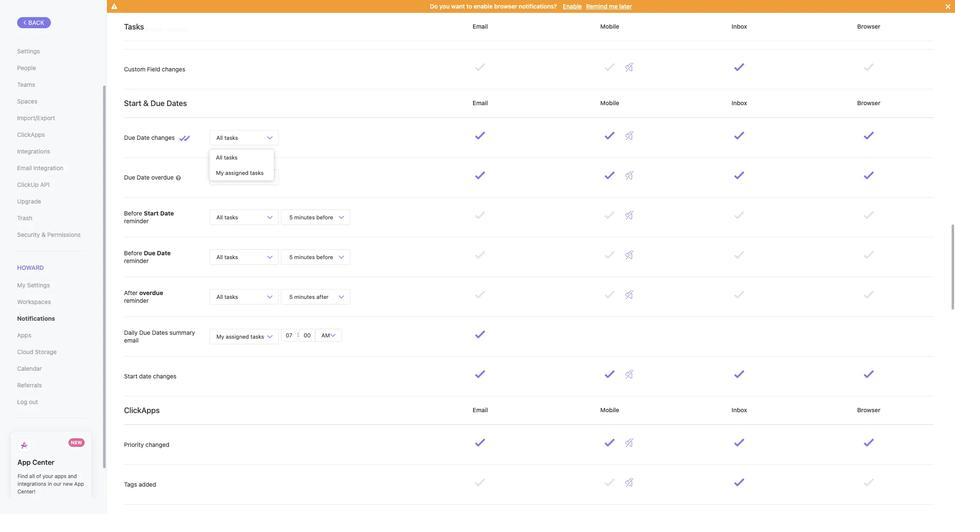 Task type: locate. For each thing, give the bounding box(es) containing it.
apps
[[17, 332, 31, 339]]

out
[[29, 398, 38, 406]]

browser
[[856, 23, 882, 30], [856, 99, 882, 106], [856, 406, 882, 414]]

1 before from the top
[[124, 210, 142, 217]]

before inside before start date reminder
[[124, 210, 142, 217]]

reminder up after
[[124, 257, 149, 264]]

inbox
[[730, 23, 749, 30], [730, 99, 749, 106], [730, 406, 749, 414]]

3 browser from the top
[[856, 406, 882, 414]]

5 off image from the top
[[626, 291, 634, 299]]

permissions
[[47, 231, 81, 238]]

2 vertical spatial mobile
[[599, 406, 621, 414]]

priority changed
[[124, 441, 169, 448]]

1 vertical spatial reminder
[[124, 257, 149, 264]]

1 vertical spatial inbox
[[730, 99, 749, 106]]

before for before due date reminder
[[124, 249, 142, 257]]

1 5 minutes before from the top
[[288, 214, 335, 221]]

changes for custom field changes
[[162, 65, 185, 73]]

&
[[143, 99, 149, 108], [41, 231, 46, 238]]

changes right date
[[153, 373, 177, 380]]

clickapps down date
[[124, 406, 160, 415]]

due inside "daily due dates summary email"
[[139, 329, 150, 336]]

2 before from the top
[[316, 253, 333, 260]]

before for before start date reminder
[[124, 210, 142, 217]]

before for due date
[[316, 253, 333, 260]]

date inside before due date reminder
[[157, 249, 171, 257]]

settings up people
[[17, 47, 40, 55]]

2 reminder from the top
[[124, 257, 149, 264]]

changes for due date changes
[[151, 134, 175, 141]]

upgrade link
[[17, 194, 85, 209]]

2 vertical spatial off image
[[626, 439, 634, 447]]

3 mobile from the top
[[599, 406, 621, 414]]

overdue down due date changes
[[151, 174, 174, 181]]

1 vertical spatial my
[[17, 282, 25, 289]]

minutes for start date
[[294, 214, 315, 221]]

0 vertical spatial 5 minutes before
[[288, 214, 335, 221]]

reminder for start date
[[124, 217, 149, 225]]

5 for start date
[[289, 214, 293, 221]]

item
[[151, 26, 163, 33]]

& for start
[[143, 99, 149, 108]]

after
[[124, 289, 138, 296]]

minutes for due date
[[294, 253, 315, 260]]

0 vertical spatial settings
[[17, 47, 40, 55]]

mobile for start & due dates
[[599, 99, 621, 106]]

3 5 from the top
[[289, 293, 293, 300]]

5 for due date
[[289, 253, 293, 260]]

0 vertical spatial app
[[18, 459, 31, 466]]

2 vertical spatial inbox
[[730, 406, 749, 414]]

dates left summary
[[152, 329, 168, 336]]

0 horizontal spatial &
[[41, 231, 46, 238]]

0 vertical spatial my assigned tasks
[[216, 169, 264, 176]]

7 off image from the top
[[626, 478, 634, 487]]

1 minutes from the top
[[294, 214, 315, 221]]

notifications
[[17, 315, 55, 322]]

1 vertical spatial assigned
[[226, 333, 249, 340]]

2 5 from the top
[[289, 253, 293, 260]]

overdue
[[151, 174, 174, 181], [139, 289, 163, 296]]

0 vertical spatial changes
[[162, 65, 185, 73]]

assigned
[[225, 169, 249, 176], [226, 333, 249, 340]]

all tasks for second off icon from the top of the page
[[216, 253, 238, 260]]

2 vertical spatial browser
[[856, 406, 882, 414]]

3 inbox from the top
[[730, 406, 749, 414]]

app down "and" on the left bottom of page
[[74, 481, 84, 487]]

new
[[63, 481, 73, 487]]

2 vertical spatial minutes
[[294, 293, 315, 300]]

start
[[124, 99, 141, 108], [144, 210, 159, 217], [124, 373, 138, 380]]

2 before from the top
[[124, 249, 142, 257]]

start down due date overdue
[[144, 210, 159, 217]]

log
[[17, 398, 27, 406]]

clickup api
[[17, 181, 49, 188]]

tasks
[[224, 134, 238, 141], [224, 154, 238, 161], [250, 169, 264, 176], [224, 174, 238, 181], [224, 214, 238, 221], [224, 253, 238, 260], [224, 293, 238, 300], [251, 333, 264, 340]]

2 mobile from the top
[[599, 99, 621, 106]]

2 vertical spatial start
[[124, 373, 138, 380]]

integrations
[[17, 148, 50, 155]]

3 off image from the top
[[626, 439, 634, 447]]

due inside before due date reminder
[[144, 249, 156, 257]]

0 vertical spatial 5
[[289, 214, 293, 221]]

0 vertical spatial inbox
[[730, 23, 749, 30]]

before due date reminder
[[124, 249, 171, 264]]

1 vertical spatial changes
[[151, 134, 175, 141]]

my
[[216, 169, 224, 176], [17, 282, 25, 289], [216, 333, 224, 340]]

import/export
[[17, 114, 55, 122]]

my settings
[[17, 282, 50, 289]]

date down due date overdue
[[160, 210, 174, 217]]

people link
[[17, 61, 85, 75]]

2 inbox from the top
[[730, 99, 749, 106]]

before
[[124, 210, 142, 217], [124, 249, 142, 257]]

tags added
[[124, 481, 156, 488]]

dates
[[167, 99, 187, 108], [152, 329, 168, 336]]

date inside before start date reminder
[[160, 210, 174, 217]]

clickapps up integrations
[[17, 131, 45, 138]]

email integration
[[17, 164, 63, 172]]

security & permissions link
[[17, 228, 85, 242]]

None text field
[[281, 329, 297, 342], [299, 329, 315, 342], [281, 329, 297, 342], [299, 329, 315, 342]]

reminder up before due date reminder
[[124, 217, 149, 225]]

1 horizontal spatial clickapps
[[124, 406, 160, 415]]

settings up workspaces
[[27, 282, 50, 289]]

browser for start & due dates
[[856, 99, 882, 106]]

browser for tasks
[[856, 23, 882, 30]]

date down start & due dates
[[137, 134, 150, 141]]

0 vertical spatial &
[[143, 99, 149, 108]]

people
[[17, 64, 36, 71]]

browser for clickapps
[[856, 406, 882, 414]]

my settings link
[[17, 278, 85, 293]]

overdue inside after overdue reminder
[[139, 289, 163, 296]]

1 vertical spatial 5 minutes before
[[288, 253, 335, 260]]

checklist
[[124, 26, 150, 33]]

reminder down after
[[124, 297, 149, 304]]

before inside before due date reminder
[[124, 249, 142, 257]]

cloud
[[17, 348, 33, 356]]

& right security
[[41, 231, 46, 238]]

inbox for start & due dates
[[730, 99, 749, 106]]

start left date
[[124, 373, 138, 380]]

overdue right after
[[139, 289, 163, 296]]

1 browser from the top
[[856, 23, 882, 30]]

reminder inside after overdue reminder
[[124, 297, 149, 304]]

security
[[17, 231, 40, 238]]

changes
[[162, 65, 185, 73], [151, 134, 175, 141], [153, 373, 177, 380]]

0 horizontal spatial clickapps
[[17, 131, 45, 138]]

log out link
[[17, 395, 85, 410]]

integrations link
[[17, 144, 85, 159]]

dates down custom field changes
[[167, 99, 187, 108]]

resolved
[[165, 26, 188, 33]]

do
[[430, 3, 438, 10]]

3 minutes from the top
[[294, 293, 315, 300]]

1 reminder from the top
[[124, 217, 149, 225]]

start down custom in the left of the page
[[124, 99, 141, 108]]

1 5 from the top
[[289, 214, 293, 221]]

0 horizontal spatial app
[[18, 459, 31, 466]]

1 vertical spatial before
[[316, 253, 333, 260]]

1 vertical spatial minutes
[[294, 253, 315, 260]]

date down before start date reminder
[[157, 249, 171, 257]]

custom field changes
[[124, 65, 185, 73]]

teams
[[17, 81, 35, 88]]

settings link
[[17, 44, 85, 59]]

email integration link
[[17, 161, 85, 175]]

before down due date overdue
[[124, 210, 142, 217]]

1 vertical spatial browser
[[856, 99, 882, 106]]

reminder inside before due date reminder
[[124, 257, 149, 264]]

0 vertical spatial before
[[124, 210, 142, 217]]

all for off icon related to start & due dates
[[216, 134, 223, 141]]

minutes
[[294, 214, 315, 221], [294, 253, 315, 260], [294, 293, 315, 300]]

app center
[[18, 459, 54, 466]]

inbox for tasks
[[730, 23, 749, 30]]

0 vertical spatial start
[[124, 99, 141, 108]]

howard
[[17, 264, 44, 271]]

1 vertical spatial off image
[[626, 251, 634, 259]]

mobile
[[599, 23, 621, 30], [599, 99, 621, 106], [599, 406, 621, 414]]

1 mobile from the top
[[599, 23, 621, 30]]

0 vertical spatial mobile
[[599, 23, 621, 30]]

back link
[[17, 17, 51, 28]]

app
[[18, 459, 31, 466], [74, 481, 84, 487]]

0 vertical spatial minutes
[[294, 214, 315, 221]]

all tasks for off icon related to start & due dates
[[216, 134, 238, 141]]

1 vertical spatial mobile
[[599, 99, 621, 106]]

reminder inside before start date reminder
[[124, 217, 149, 225]]

0 vertical spatial browser
[[856, 23, 882, 30]]

before down before start date reminder
[[124, 249, 142, 257]]

0 vertical spatial reminder
[[124, 217, 149, 225]]

email
[[471, 23, 490, 30], [471, 99, 490, 106], [17, 164, 32, 172], [471, 406, 490, 414]]

0 vertical spatial before
[[316, 214, 333, 221]]

changes right field
[[162, 65, 185, 73]]

1 vertical spatial &
[[41, 231, 46, 238]]

1 off image from the top
[[626, 131, 634, 140]]

1 vertical spatial 5
[[289, 253, 293, 260]]

2 vertical spatial changes
[[153, 373, 177, 380]]

1 before from the top
[[316, 214, 333, 221]]

upgrade
[[17, 198, 41, 205]]

1 inbox from the top
[[730, 23, 749, 30]]

3 off image from the top
[[626, 171, 634, 180]]

your
[[43, 473, 53, 480]]

2 browser from the top
[[856, 99, 882, 106]]

0 vertical spatial clickapps
[[17, 131, 45, 138]]

all for second off icon from the top of the page
[[216, 253, 223, 260]]

1 vertical spatial app
[[74, 481, 84, 487]]

0 vertical spatial off image
[[626, 131, 634, 140]]

before
[[316, 214, 333, 221], [316, 253, 333, 260]]

& up due date changes
[[143, 99, 149, 108]]

summary
[[170, 329, 195, 336]]

2 minutes from the top
[[294, 253, 315, 260]]

off image for start & due dates
[[626, 131, 634, 140]]

clickup
[[17, 181, 39, 188]]

start for &
[[124, 99, 141, 108]]

center
[[32, 459, 54, 466]]

apps link
[[17, 328, 85, 343]]

off image
[[626, 23, 634, 32], [626, 63, 634, 71], [626, 171, 634, 180], [626, 211, 634, 219], [626, 291, 634, 299], [626, 370, 634, 379], [626, 478, 634, 487]]

app inside "find all of your apps and integrations in our new app center!"
[[74, 481, 84, 487]]

all
[[216, 134, 223, 141], [216, 154, 223, 161], [216, 174, 223, 181], [216, 214, 223, 221], [216, 253, 223, 260], [216, 293, 223, 300]]

enable
[[563, 3, 582, 10]]

app up find
[[18, 459, 31, 466]]

1 vertical spatial dates
[[152, 329, 168, 336]]

2 vertical spatial 5
[[289, 293, 293, 300]]

5
[[289, 214, 293, 221], [289, 253, 293, 260], [289, 293, 293, 300]]

1 vertical spatial overdue
[[139, 289, 163, 296]]

1 horizontal spatial app
[[74, 481, 84, 487]]

1 vertical spatial start
[[144, 210, 159, 217]]

5 for overdue
[[289, 293, 293, 300]]

5 minutes before for due date
[[288, 253, 335, 260]]

1 vertical spatial before
[[124, 249, 142, 257]]

0 vertical spatial dates
[[167, 99, 187, 108]]

2 5 minutes before from the top
[[288, 253, 335, 260]]

all tasks for 3rd off image from the bottom of the page
[[216, 293, 238, 300]]

2 vertical spatial reminder
[[124, 297, 149, 304]]

off image
[[626, 131, 634, 140], [626, 251, 634, 259], [626, 439, 634, 447]]

reminder
[[124, 217, 149, 225], [124, 257, 149, 264], [124, 297, 149, 304]]

1 horizontal spatial &
[[143, 99, 149, 108]]

3 reminder from the top
[[124, 297, 149, 304]]

changes down start & due dates
[[151, 134, 175, 141]]

all tasks
[[216, 134, 238, 141], [216, 154, 238, 161], [216, 174, 238, 181], [216, 214, 238, 221], [216, 253, 238, 260], [216, 293, 238, 300]]



Task type: describe. For each thing, give the bounding box(es) containing it.
later
[[619, 3, 632, 10]]

changes for start date changes
[[153, 373, 177, 380]]

:
[[297, 331, 299, 338]]

notifications?
[[519, 3, 557, 10]]

date
[[139, 373, 151, 380]]

4 off image from the top
[[626, 211, 634, 219]]

custom
[[124, 65, 145, 73]]

5 minutes before for start date
[[288, 214, 335, 221]]

1 vertical spatial my assigned tasks
[[216, 333, 264, 340]]

inbox for clickapps
[[730, 406, 749, 414]]

trash
[[17, 214, 32, 222]]

mobile for clickapps
[[599, 406, 621, 414]]

tasks
[[124, 22, 144, 31]]

remind
[[586, 3, 608, 10]]

all for 3rd off image from the bottom of the page
[[216, 293, 223, 300]]

email for clickapps
[[471, 406, 490, 414]]

email
[[124, 337, 139, 344]]

spaces
[[17, 98, 37, 105]]

do you want to enable browser notifications? enable remind me later
[[430, 3, 632, 10]]

log out
[[17, 398, 38, 406]]

0 vertical spatial my
[[216, 169, 224, 176]]

notifications link
[[17, 312, 85, 326]]

clickup api link
[[17, 178, 85, 192]]

clickapps link
[[17, 127, 85, 142]]

cloud storage
[[17, 348, 57, 356]]

priority
[[124, 441, 144, 448]]

calendar link
[[17, 362, 85, 376]]

integrations
[[18, 481, 46, 487]]

storage
[[35, 348, 57, 356]]

off image for clickapps
[[626, 439, 634, 447]]

reminder for due date
[[124, 257, 149, 264]]

settings inside 'link'
[[17, 47, 40, 55]]

you
[[439, 3, 450, 10]]

daily
[[124, 329, 138, 336]]

api
[[40, 181, 49, 188]]

to
[[467, 3, 472, 10]]

teams link
[[17, 77, 85, 92]]

workspaces
[[17, 298, 51, 306]]

in
[[48, 481, 52, 487]]

due date overdue
[[124, 174, 175, 181]]

checklist item resolved
[[124, 26, 188, 33]]

security & permissions
[[17, 231, 81, 238]]

start inside before start date reminder
[[144, 210, 159, 217]]

find
[[18, 473, 28, 480]]

& for security
[[41, 231, 46, 238]]

new
[[71, 440, 82, 445]]

apps
[[55, 473, 66, 480]]

added
[[139, 481, 156, 488]]

referrals link
[[17, 378, 85, 393]]

referrals
[[17, 382, 42, 389]]

all for 4th off image
[[216, 214, 223, 221]]

center!
[[18, 489, 35, 495]]

start & due dates
[[124, 99, 187, 108]]

minutes for overdue
[[294, 293, 315, 300]]

import/export link
[[17, 111, 85, 125]]

mobile for tasks
[[599, 23, 621, 30]]

0 vertical spatial assigned
[[225, 169, 249, 176]]

calendar
[[17, 365, 42, 372]]

after
[[316, 293, 329, 300]]

and
[[68, 473, 77, 480]]

spaces link
[[17, 94, 85, 109]]

2 vertical spatial my
[[216, 333, 224, 340]]

workspaces link
[[17, 295, 85, 309]]

due date changes
[[124, 134, 175, 141]]

back
[[28, 19, 44, 26]]

0 vertical spatial overdue
[[151, 174, 174, 181]]

before for start date
[[316, 214, 333, 221]]

tags
[[124, 481, 137, 488]]

2 off image from the top
[[626, 251, 634, 259]]

2 off image from the top
[[626, 63, 634, 71]]

6 off image from the top
[[626, 370, 634, 379]]

trash link
[[17, 211, 85, 225]]

5 minutes after
[[288, 293, 330, 300]]

after overdue reminder
[[124, 289, 163, 304]]

start date changes
[[124, 373, 177, 380]]

find all of your apps and integrations in our new app center!
[[18, 473, 84, 495]]

clickapps inside "clickapps" link
[[17, 131, 45, 138]]

of
[[36, 473, 41, 480]]

browser
[[494, 3, 517, 10]]

1 off image from the top
[[626, 23, 634, 32]]

email for start & due dates
[[471, 99, 490, 106]]

field
[[147, 65, 160, 73]]

cloud storage link
[[17, 345, 85, 359]]

me
[[609, 3, 618, 10]]

our
[[53, 481, 61, 487]]

enable
[[474, 3, 493, 10]]

1 vertical spatial settings
[[27, 282, 50, 289]]

start for date
[[124, 373, 138, 380]]

all tasks for 4th off image
[[216, 214, 238, 221]]

dates inside "daily due dates summary email"
[[152, 329, 168, 336]]

all
[[29, 473, 35, 480]]

date up before start date reminder
[[137, 174, 150, 181]]

1 vertical spatial clickapps
[[124, 406, 160, 415]]

email for tasks
[[471, 23, 490, 30]]

daily due dates summary email
[[124, 329, 195, 344]]

want
[[451, 3, 465, 10]]

changed
[[145, 441, 169, 448]]



Task type: vqa. For each thing, say whether or not it's contained in the screenshot.
"To" within the Press Enter or comma to create a new tag
no



